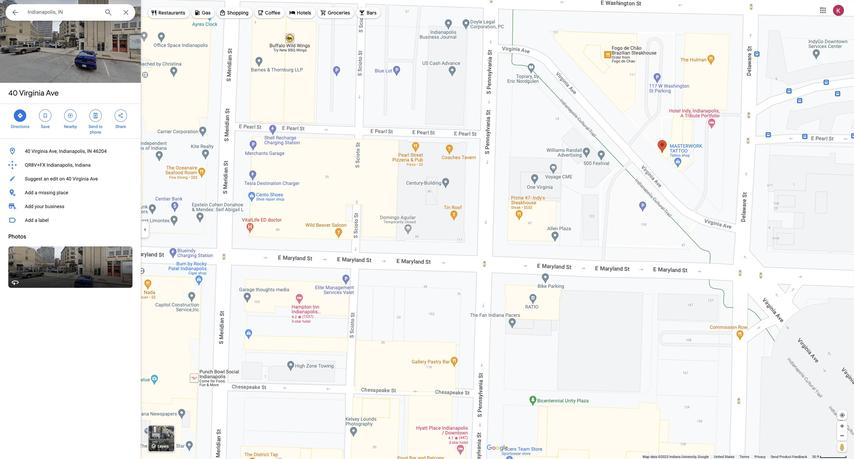 Task type: describe. For each thing, give the bounding box(es) containing it.
photos
[[8, 233, 26, 240]]


[[17, 112, 23, 119]]

40 virginia ave, indianapolis, in 46204
[[25, 148, 107, 154]]

hotels
[[297, 10, 311, 16]]

united states
[[714, 455, 735, 459]]

add your business
[[25, 204, 64, 209]]

share
[[115, 124, 126, 129]]

in
[[87, 148, 92, 154]]

phone
[[90, 130, 101, 135]]

add for add a missing place
[[25, 190, 33, 195]]

add a label button
[[0, 213, 141, 227]]

collapse side panel image
[[141, 226, 149, 233]]


[[42, 112, 48, 119]]

virginia for ave,
[[31, 148, 48, 154]]

united states button
[[714, 455, 735, 459]]

40 for 40 virginia ave, indianapolis, in 46204
[[25, 148, 30, 154]]

add a label
[[25, 217, 49, 223]]

actions for 40 virginia ave region
[[0, 104, 141, 138]]

Indianapolis, IN field
[[6, 4, 135, 21]]

add for add your business
[[25, 204, 33, 209]]

product
[[780, 455, 792, 459]]

edit
[[50, 176, 58, 182]]

virginia for ave
[[19, 88, 44, 98]]

40 virginia ave
[[8, 88, 59, 98]]

business
[[45, 204, 64, 209]]

feedback
[[793, 455, 807, 459]]

groceries button
[[317, 4, 354, 21]]

suggest
[[25, 176, 42, 182]]

46204
[[93, 148, 107, 154]]

groceries
[[328, 10, 350, 16]]

data
[[651, 455, 657, 459]]

to
[[99, 124, 103, 129]]


[[67, 112, 74, 119]]

0 horizontal spatial ave
[[46, 88, 59, 98]]

ave,
[[49, 148, 58, 154]]

map data ©2023 indiana university, google
[[643, 455, 709, 459]]

1 horizontal spatial indiana
[[670, 455, 681, 459]]

directions
[[11, 124, 29, 129]]

footer inside 'google maps' 'element'
[[643, 455, 813, 459]]

bars
[[367, 10, 377, 16]]

your
[[35, 204, 44, 209]]

map
[[643, 455, 650, 459]]

ft
[[817, 455, 820, 459]]

coffee button
[[255, 4, 285, 21]]

add a missing place
[[25, 190, 68, 195]]

2 vertical spatial virginia
[[73, 176, 89, 182]]

none field inside 'indianapolis, in' field
[[28, 8, 99, 16]]

40 for 40 virginia ave
[[8, 88, 18, 98]]

suggest an edit on 40 virginia ave
[[25, 176, 98, 182]]

40 virginia ave, indianapolis, in 46204 button
[[0, 144, 141, 158]]

shopping
[[227, 10, 249, 16]]

coffee
[[265, 10, 280, 16]]

 button
[[6, 4, 25, 22]]

send to phone
[[89, 124, 103, 135]]



Task type: locate. For each thing, give the bounding box(es) containing it.
add left "your"
[[25, 204, 33, 209]]

restaurants button
[[148, 4, 189, 21]]

suggest an edit on 40 virginia ave button
[[0, 172, 141, 186]]

privacy button
[[755, 455, 766, 459]]

show your location image
[[839, 412, 846, 418]]

©2023
[[658, 455, 669, 459]]

1 vertical spatial a
[[35, 217, 37, 223]]

send product feedback
[[771, 455, 807, 459]]

None field
[[28, 8, 99, 16]]

0 vertical spatial virginia
[[19, 88, 44, 98]]

send left product
[[771, 455, 779, 459]]

2 horizontal spatial 40
[[66, 176, 71, 182]]

indianapolis, up qr8v+fx indianapolis, indiana button
[[59, 148, 86, 154]]

3 add from the top
[[25, 217, 33, 223]]

40 inside suggest an edit on 40 virginia ave button
[[66, 176, 71, 182]]

qr8v+fx indianapolis, indiana button
[[0, 158, 141, 172]]

0 vertical spatial a
[[35, 190, 37, 195]]

0 vertical spatial send
[[89, 124, 98, 129]]

50 ft button
[[813, 455, 847, 459]]


[[11, 8, 19, 17]]

0 horizontal spatial 40
[[8, 88, 18, 98]]

add a missing place button
[[0, 186, 141, 200]]

gas
[[202, 10, 211, 16]]

1 horizontal spatial send
[[771, 455, 779, 459]]

1 vertical spatial indianapolis,
[[47, 162, 74, 168]]


[[118, 112, 124, 119]]

indianapolis, inside qr8v+fx indianapolis, indiana button
[[47, 162, 74, 168]]

add left label
[[25, 217, 33, 223]]

send product feedback button
[[771, 455, 807, 459]]

indiana
[[75, 162, 91, 168], [670, 455, 681, 459]]

1 vertical spatial indiana
[[670, 455, 681, 459]]

send
[[89, 124, 98, 129], [771, 455, 779, 459]]

footer
[[643, 455, 813, 459]]

ave inside suggest an edit on 40 virginia ave button
[[90, 176, 98, 182]]

missing
[[38, 190, 55, 195]]

40
[[8, 88, 18, 98], [25, 148, 30, 154], [66, 176, 71, 182]]

google account: kenny nguyen  
(kenny.nguyen@adept.ai) image
[[833, 5, 844, 16]]

1 vertical spatial 40
[[25, 148, 30, 154]]

virginia
[[19, 88, 44, 98], [31, 148, 48, 154], [73, 176, 89, 182]]

add
[[25, 190, 33, 195], [25, 204, 33, 209], [25, 217, 33, 223]]

nearby
[[64, 124, 77, 129]]

1 vertical spatial ave
[[90, 176, 98, 182]]

ave
[[46, 88, 59, 98], [90, 176, 98, 182]]

zoom out image
[[840, 433, 845, 438]]

50
[[813, 455, 816, 459]]

1 horizontal spatial 40
[[25, 148, 30, 154]]

50 ft
[[813, 455, 820, 459]]

virginia up add a missing place button
[[73, 176, 89, 182]]

ave up 
[[46, 88, 59, 98]]

40 virginia ave main content
[[0, 0, 141, 459]]

40 inside 40 virginia ave, indianapolis, in 46204 button
[[25, 148, 30, 154]]

google maps element
[[0, 0, 854, 459]]

save
[[41, 124, 50, 129]]

an
[[44, 176, 49, 182]]

university,
[[682, 455, 697, 459]]

1 horizontal spatial ave
[[90, 176, 98, 182]]

united
[[714, 455, 724, 459]]

send inside send to phone
[[89, 124, 98, 129]]

gas button
[[191, 4, 215, 21]]

bars button
[[356, 4, 381, 21]]

add down suggest
[[25, 190, 33, 195]]

0 horizontal spatial indiana
[[75, 162, 91, 168]]

send for send to phone
[[89, 124, 98, 129]]

shopping button
[[217, 4, 253, 21]]

label
[[38, 217, 49, 223]]

0 horizontal spatial send
[[89, 124, 98, 129]]

1 vertical spatial send
[[771, 455, 779, 459]]

virginia left ave,
[[31, 148, 48, 154]]

indianapolis,
[[59, 148, 86, 154], [47, 162, 74, 168]]

1 vertical spatial add
[[25, 204, 33, 209]]

indianapolis, inside 40 virginia ave, indianapolis, in 46204 button
[[59, 148, 86, 154]]

40 up qr8v+fx
[[25, 148, 30, 154]]

send inside send product feedback button
[[771, 455, 779, 459]]

0 vertical spatial indianapolis,
[[59, 148, 86, 154]]

2 a from the top
[[35, 217, 37, 223]]

zoom in image
[[840, 424, 845, 429]]

terms
[[740, 455, 750, 459]]

send up phone
[[89, 124, 98, 129]]

indianapolis, up suggest an edit on 40 virginia ave
[[47, 162, 74, 168]]

a left label
[[35, 217, 37, 223]]

0 vertical spatial indiana
[[75, 162, 91, 168]]

restaurants
[[158, 10, 185, 16]]

indiana inside button
[[75, 162, 91, 168]]

qr8v+fx
[[25, 162, 45, 168]]

0 vertical spatial 40
[[8, 88, 18, 98]]

40 right the on at the top of page
[[66, 176, 71, 182]]

show street view coverage image
[[837, 442, 847, 452]]

virginia up 
[[19, 88, 44, 98]]

qr8v+fx indianapolis, indiana
[[25, 162, 91, 168]]

a left missing
[[35, 190, 37, 195]]

1 add from the top
[[25, 190, 33, 195]]


[[92, 112, 99, 119]]

terms button
[[740, 455, 750, 459]]

ave down qr8v+fx indianapolis, indiana button
[[90, 176, 98, 182]]

on
[[59, 176, 65, 182]]

indiana right ©2023
[[670, 455, 681, 459]]

layers
[[158, 444, 169, 449]]

2 vertical spatial add
[[25, 217, 33, 223]]

a for missing
[[35, 190, 37, 195]]

2 vertical spatial 40
[[66, 176, 71, 182]]

2 add from the top
[[25, 204, 33, 209]]

40 up 
[[8, 88, 18, 98]]

indiana down in
[[75, 162, 91, 168]]

states
[[725, 455, 735, 459]]

0 vertical spatial add
[[25, 190, 33, 195]]

add for add a label
[[25, 217, 33, 223]]

footer containing map data ©2023 indiana university, google
[[643, 455, 813, 459]]

a for label
[[35, 217, 37, 223]]

privacy
[[755, 455, 766, 459]]

place
[[57, 190, 68, 195]]

1 vertical spatial virginia
[[31, 148, 48, 154]]

add your business link
[[0, 200, 141, 213]]

 search field
[[6, 4, 135, 22]]

google
[[698, 455, 709, 459]]

1 a from the top
[[35, 190, 37, 195]]

a
[[35, 190, 37, 195], [35, 217, 37, 223]]

0 vertical spatial ave
[[46, 88, 59, 98]]

send for send product feedback
[[771, 455, 779, 459]]

hotels button
[[287, 4, 315, 21]]



Task type: vqa. For each thing, say whether or not it's contained in the screenshot.


